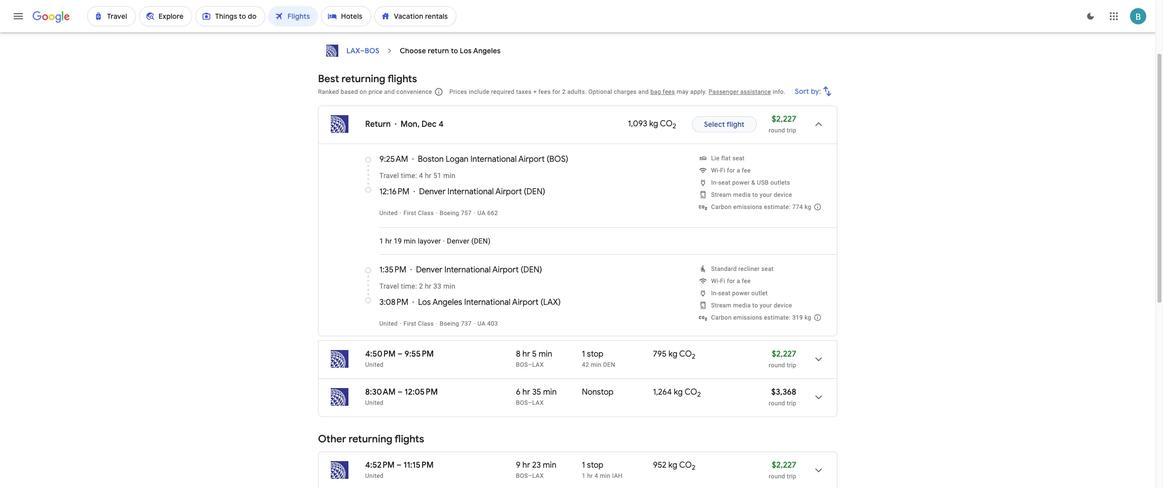 Task type: locate. For each thing, give the bounding box(es) containing it.
0 vertical spatial denver
[[419, 187, 446, 197]]

– inside 4:52 pm – 11:15 pm united
[[397, 460, 402, 470]]

first class up 1 hr 19 min layover
[[404, 210, 434, 217]]

2 2227 us dollars text field from the top
[[772, 460, 797, 470]]

power left &
[[733, 179, 750, 186]]

3 $2,227 from the top
[[772, 460, 797, 470]]

bos inside "9 hr 23 min bos – lax"
[[516, 473, 528, 480]]

1 for 1 hr 19 min layover
[[380, 237, 384, 245]]

$2,227 round trip down the sort on the right top
[[769, 114, 797, 134]]

0 vertical spatial  image
[[474, 210, 476, 217]]

1 wi-fi for a fee from the top
[[712, 167, 751, 174]]

– left 9:55 pm
[[398, 349, 403, 359]]

0 vertical spatial stream media to your device
[[712, 191, 793, 198]]

time:
[[401, 172, 417, 180], [401, 282, 417, 290]]

to
[[451, 46, 458, 55], [753, 191, 759, 198], [753, 302, 759, 309]]

wi-fi for a fee
[[712, 167, 751, 174], [712, 278, 751, 285]]

sort by: button
[[791, 79, 838, 104]]

and right price
[[384, 88, 395, 95]]

class
[[418, 210, 434, 217], [418, 320, 434, 327]]

class left the boeing 737
[[418, 320, 434, 327]]

den inside 1 stop 42 min den
[[603, 361, 616, 368]]

1 fi from the top
[[721, 167, 726, 174]]

2227 us dollars text field left flight details. leaves boston logan international airport at 4:52 pm on monday, december 4 and arrives at los angeles international airport at 11:15 pm on monday, december 4. image
[[772, 460, 797, 470]]

ranked based on price and convenience
[[318, 88, 432, 95]]

1 vertical spatial 2227 us dollars text field
[[772, 460, 797, 470]]

0 vertical spatial 1 stop flight. element
[[582, 349, 604, 361]]

co right 795
[[680, 349, 692, 359]]

your down usb
[[760, 191, 773, 198]]

1 in- from the top
[[712, 179, 719, 186]]

0 vertical spatial fi
[[721, 167, 726, 174]]

first class for los angeles international airport
[[404, 320, 434, 327]]

2 vertical spatial $2,227 round trip
[[769, 460, 797, 480]]

lax for 9:55 pm
[[533, 361, 544, 368]]

fee for boston logan international airport ( bos )
[[742, 167, 751, 174]]

0 horizontal spatial  image
[[443, 237, 445, 245]]

1 vertical spatial media
[[734, 302, 751, 309]]

min right 35
[[543, 387, 557, 397]]

in- down the standard
[[712, 290, 719, 297]]

0 vertical spatial time:
[[401, 172, 417, 180]]

emissions down in-seat power & usb outlets
[[734, 204, 763, 211]]

1 vertical spatial wi-
[[712, 278, 721, 285]]

power for denver international airport ( den )
[[733, 290, 750, 297]]

returning for best
[[342, 73, 386, 85]]

0 horizontal spatial and
[[384, 88, 395, 95]]

4
[[439, 119, 444, 129], [419, 172, 423, 180], [595, 473, 599, 480]]

all filters
[[338, 3, 367, 12]]

estimate: for denver international airport ( den )
[[765, 204, 791, 211]]

stop for best returning flights
[[587, 460, 604, 470]]

den
[[527, 187, 543, 197], [474, 237, 488, 245], [524, 265, 540, 275], [603, 361, 616, 368]]

51
[[434, 172, 442, 180]]

usb
[[757, 179, 769, 186]]

min right 5
[[539, 349, 553, 359]]

0 vertical spatial fee
[[742, 167, 751, 174]]

1 vertical spatial emissions
[[734, 314, 763, 321]]

time: for 3:08 pm
[[401, 282, 417, 290]]

united inside 8:30 am – 12:05 pm united
[[365, 399, 384, 407]]

2 vertical spatial $2,227
[[772, 460, 797, 470]]

1 a from the top
[[737, 167, 741, 174]]

device
[[774, 191, 793, 198], [774, 302, 793, 309]]

to for boston logan international airport ( bos )
[[753, 191, 759, 198]]

$2,227 round trip up $3,368
[[769, 349, 797, 369]]

None search field
[[318, 0, 838, 32]]

kg inside 1,093 kg co 2
[[650, 119, 659, 129]]

co right 1,264
[[685, 387, 698, 397]]

carbon emissions estimate: 774 kilograms element
[[712, 204, 812, 211]]

1 horizontal spatial 4
[[439, 119, 444, 129]]

0 vertical spatial denver international airport ( den )
[[419, 187, 546, 197]]

estimate:
[[765, 204, 791, 211], [765, 314, 791, 321]]

emissions
[[734, 204, 763, 211], [734, 314, 763, 321]]

1 vertical spatial to
[[753, 191, 759, 198]]

layover (1 of 1) is a 1 hr 4 min layover at george bush intercontinental airport in houston. element
[[582, 472, 648, 480]]

1 stream media to your device from the top
[[712, 191, 793, 198]]

0 vertical spatial $2,227 round trip
[[769, 114, 797, 134]]

for for )
[[727, 278, 736, 285]]

seat
[[733, 155, 745, 162], [719, 179, 731, 186], [762, 265, 774, 273], [719, 290, 731, 297]]

2 carbon from the top
[[712, 314, 732, 321]]

$2,227 for best returning flights
[[772, 460, 797, 470]]

1 stream from the top
[[712, 191, 732, 198]]

2 emissions from the top
[[734, 314, 763, 321]]

device up carbon emissions estimate: 319 kilograms "element"
[[774, 302, 793, 309]]

2 time: from the top
[[401, 282, 417, 290]]

media down in-seat power & usb outlets
[[734, 191, 751, 198]]

all
[[338, 3, 346, 12]]

stream media to your device down in-seat power & usb outlets
[[712, 191, 793, 198]]

travel down 1:35 pm text box
[[380, 282, 399, 290]]

0 vertical spatial stream
[[712, 191, 732, 198]]

1 $2,227 round trip from the top
[[769, 114, 797, 134]]

2 horizontal spatial 4
[[595, 473, 599, 480]]

1 vertical spatial ua
[[478, 320, 486, 327]]

$2,227 round trip for ranked based on price and convenience
[[769, 349, 797, 369]]

 image right layover
[[443, 237, 445, 245]]

1 vertical spatial los
[[418, 297, 431, 308]]

stream for denver international airport ( den )
[[712, 191, 732, 198]]

fi for boston logan international airport ( bos )
[[721, 167, 726, 174]]

international
[[471, 154, 517, 164], [448, 187, 494, 197], [445, 265, 491, 275], [465, 297, 511, 308]]

first class
[[404, 210, 434, 217], [404, 320, 434, 327]]

airport
[[519, 154, 545, 164], [496, 187, 522, 197], [493, 265, 519, 275], [513, 297, 539, 308]]

1 vertical spatial time:
[[401, 282, 417, 290]]

seat right flat
[[733, 155, 745, 162]]

wi- for boston logan international airport ( bos )
[[712, 167, 721, 174]]

wi-fi for a fee for boston logan international airport ( bos )
[[712, 167, 751, 174]]

best
[[318, 73, 339, 85]]

a up in-seat power outlet
[[737, 278, 741, 285]]

0 vertical spatial 4
[[439, 119, 444, 129]]

1 vertical spatial your
[[760, 302, 773, 309]]

1:35 pm
[[380, 265, 407, 275]]

Arrival time: 12:16 PM. text field
[[380, 187, 410, 197]]

united for 8:30 am
[[365, 399, 384, 407]]

4 inside '1 stop 1 hr 4 min iah'
[[595, 473, 599, 480]]

lax inside the 8 hr 5 min bos – lax
[[533, 361, 544, 368]]

2 your from the top
[[760, 302, 773, 309]]

795 kg co 2
[[653, 349, 696, 361]]

952 kg co 2
[[653, 460, 696, 472]]

stop
[[587, 349, 604, 359], [587, 460, 604, 470]]

leaves boston logan international airport at 8:30 am on monday, december 4 and arrives at los angeles international airport at 12:05 pm on monday, december 4. element
[[365, 387, 438, 397]]

class up layover
[[418, 210, 434, 217]]

2 inside 1,093 kg co 2
[[673, 122, 677, 131]]

stream media to your device for denver international airport ( den )
[[712, 191, 793, 198]]

1 stop 42 min den
[[582, 349, 616, 368]]

0 vertical spatial flights
[[388, 73, 417, 85]]

1 vertical spatial fee
[[742, 278, 751, 285]]

international down denver ( den )
[[445, 265, 491, 275]]

trip left flight details. leaves boston logan international airport at 4:52 pm on monday, december 4 and arrives at los angeles international airport at 11:15 pm on monday, december 4. image
[[787, 473, 797, 480]]

19
[[394, 237, 402, 245]]

and left bag
[[639, 88, 649, 95]]

2 in- from the top
[[712, 290, 719, 297]]

2 boeing from the top
[[440, 320, 460, 327]]

kg right 795
[[669, 349, 678, 359]]

952
[[653, 460, 667, 470]]

1 vertical spatial denver international airport ( den )
[[416, 265, 542, 275]]

$3,368 round trip
[[769, 387, 797, 407]]

include
[[469, 88, 490, 95]]

stream for los angeles international airport ( lax )
[[712, 302, 732, 309]]

united for 4:50 pm
[[365, 361, 384, 368]]

1 vertical spatial device
[[774, 302, 793, 309]]

estimate: left 774
[[765, 204, 791, 211]]

flight details. leaves boston logan international airport at 4:50 pm on monday, december 4 and arrives at los angeles international airport at 9:55 pm on monday, december 4. image
[[807, 347, 831, 372]]

trip
[[787, 127, 797, 134], [787, 362, 797, 369], [787, 400, 797, 407], [787, 473, 797, 480]]

fee up in-seat power & usb outlets
[[742, 167, 751, 174]]

1 boeing from the top
[[440, 210, 460, 217]]

class for los
[[418, 320, 434, 327]]

0 vertical spatial in-
[[712, 179, 719, 186]]

2 for 795
[[692, 352, 696, 361]]

device for denver international airport ( den )
[[774, 191, 793, 198]]

4 right the dec
[[439, 119, 444, 129]]

change appearance image
[[1079, 4, 1103, 28]]

1 vertical spatial for
[[727, 167, 736, 174]]

prices
[[450, 88, 467, 95]]

2 wi-fi for a fee from the top
[[712, 278, 751, 285]]

to down outlet
[[753, 302, 759, 309]]

2 vertical spatial to
[[753, 302, 759, 309]]

33
[[434, 282, 442, 290]]

0 vertical spatial returning
[[342, 73, 386, 85]]

1 up layover (1 of 1) is a 1 hr 4 min layover at george bush intercontinental airport in houston. element
[[582, 460, 585, 470]]

0 vertical spatial media
[[734, 191, 751, 198]]

media for denver international airport ( den )
[[734, 191, 751, 198]]

– inside "9 hr 23 min bos – lax"
[[528, 473, 533, 480]]

fi down the standard
[[721, 278, 726, 285]]

2 inside 1,264 kg co 2
[[698, 390, 701, 399]]

stop inside 1 stop 42 min den
[[587, 349, 604, 359]]

1 vertical spatial power
[[733, 290, 750, 297]]

0 vertical spatial boeing
[[440, 210, 460, 217]]

carbon emissions estimate: 774 kg
[[712, 204, 812, 211]]

2 and from the left
[[639, 88, 649, 95]]

– inside 8:30 am – 12:05 pm united
[[398, 387, 403, 397]]

round for 1,264
[[769, 400, 786, 407]]

class for denver
[[418, 210, 434, 217]]

stops
[[386, 3, 405, 12]]

2 first from the top
[[404, 320, 417, 327]]

denver
[[419, 187, 446, 197], [447, 237, 470, 245], [416, 265, 443, 275]]

2 vertical spatial for
[[727, 278, 736, 285]]

&
[[752, 179, 756, 186]]

0 vertical spatial your
[[760, 191, 773, 198]]

for left adults.
[[553, 88, 561, 95]]

1 vertical spatial stream
[[712, 302, 732, 309]]

logan
[[446, 154, 469, 164]]

fi for denver international airport ( den )
[[721, 278, 726, 285]]

$2,227 left flight details. leaves boston logan international airport at 4:52 pm on monday, december 4 and arrives at los angeles international airport at 11:15 pm on monday, december 4. image
[[772, 460, 797, 470]]

2 1 stop flight. element from the top
[[582, 460, 604, 472]]

kg right 1,093
[[650, 119, 659, 129]]

Departure time: 4:50 PM. text field
[[365, 349, 396, 359]]

1 vertical spatial first class
[[404, 320, 434, 327]]

bos for 9 hr 23 min
[[516, 473, 528, 480]]

ua left 662 at left
[[478, 210, 486, 217]]

flights up convenience
[[388, 73, 417, 85]]

wi-fi for a fee down the standard
[[712, 278, 751, 285]]

Departure time: 4:52 PM. text field
[[365, 460, 395, 470]]

round for 795
[[769, 362, 786, 369]]

international up ua 403
[[465, 297, 511, 308]]

min right 42
[[591, 361, 602, 368]]

1 horizontal spatial fees
[[663, 88, 675, 95]]

united
[[380, 210, 398, 217], [380, 320, 398, 327], [365, 361, 384, 368], [365, 399, 384, 407], [365, 473, 384, 480]]

lax for 12:05 pm
[[533, 399, 544, 407]]

– down 35
[[528, 399, 533, 407]]

2 stream from the top
[[712, 302, 732, 309]]

2 right 952
[[692, 463, 696, 472]]

stream
[[712, 191, 732, 198], [712, 302, 732, 309]]

emissions down in-seat power outlet
[[734, 314, 763, 321]]

0 horizontal spatial 4
[[419, 172, 423, 180]]

main content
[[318, 41, 838, 488]]

travel down 9:25 am
[[380, 172, 399, 180]]

2 vertical spatial denver
[[416, 265, 443, 275]]

boeing left '737'
[[440, 320, 460, 327]]

2 power from the top
[[733, 290, 750, 297]]

– inside the 8 hr 5 min bos – lax
[[528, 361, 533, 368]]

2227 US dollars text field
[[772, 349, 797, 359], [772, 460, 797, 470]]

lax inside 6 hr 35 min bos – lax
[[533, 399, 544, 407]]

stop up 42
[[587, 349, 604, 359]]

1 vertical spatial carbon
[[712, 314, 732, 321]]

– down 23
[[528, 473, 533, 480]]

0 vertical spatial angeles
[[474, 46, 501, 55]]

bos inside the 8 hr 5 min bos – lax
[[516, 361, 528, 368]]

for down the standard
[[727, 278, 736, 285]]

2227 us dollars text field for best returning flights
[[772, 460, 797, 470]]

denver international airport ( den ) for 1:35 pm
[[416, 265, 542, 275]]

1 1 stop flight. element from the top
[[582, 349, 604, 361]]

bos inside 6 hr 35 min bos – lax
[[516, 399, 528, 407]]

0 vertical spatial power
[[733, 179, 750, 186]]

4 trip from the top
[[787, 473, 797, 480]]

1 travel from the top
[[380, 172, 399, 180]]

1 first class from the top
[[404, 210, 434, 217]]

round inside $3,368 round trip
[[769, 400, 786, 407]]

apply.
[[691, 88, 707, 95]]

1 time: from the top
[[401, 172, 417, 180]]

time: up 3:08 pm text field
[[401, 282, 417, 290]]

denver international airport ( den ) up ua 662
[[419, 187, 546, 197]]

1 your from the top
[[760, 191, 773, 198]]

carbon emissions estimate: 319 kg
[[712, 314, 812, 321]]

0 vertical spatial device
[[774, 191, 793, 198]]

device down outlets
[[774, 191, 793, 198]]

1 vertical spatial class
[[418, 320, 434, 327]]

1 media from the top
[[734, 191, 751, 198]]

fee down 'recliner'
[[742, 278, 751, 285]]

united down 12:16 pm
[[380, 210, 398, 217]]

3 round from the top
[[769, 400, 786, 407]]

2227 us dollars text field left 'flight details. leaves boston logan international airport at 4:50 pm on monday, december 4 and arrives at los angeles international airport at 9:55 pm on monday, december 4.' image
[[772, 349, 797, 359]]

1 stop flight. element for best returning flights
[[582, 460, 604, 472]]

power left outlet
[[733, 290, 750, 297]]

ua left the 403
[[478, 320, 486, 327]]

0 vertical spatial for
[[553, 88, 561, 95]]

1 device from the top
[[774, 191, 793, 198]]

2 class from the top
[[418, 320, 434, 327]]

total duration 9 hr 23 min. element
[[516, 460, 582, 472]]

stream media to your device down outlet
[[712, 302, 793, 309]]

in-
[[712, 179, 719, 186], [712, 290, 719, 297]]

1 ua from the top
[[478, 210, 486, 217]]

6
[[516, 387, 521, 397]]

1 inside 1 stop 42 min den
[[582, 349, 585, 359]]

hr left the 19
[[386, 237, 392, 245]]

0 vertical spatial first
[[404, 210, 417, 217]]

returning for other
[[349, 433, 393, 446]]

nonstop flight. element
[[582, 387, 614, 399]]

power for boston logan international airport ( bos )
[[733, 179, 750, 186]]

1 vertical spatial in-
[[712, 290, 719, 297]]

first down 3:08 pm
[[404, 320, 417, 327]]

hr right 6
[[523, 387, 531, 397]]

bos
[[365, 46, 380, 55], [550, 154, 566, 164], [516, 361, 528, 368], [516, 399, 528, 407], [516, 473, 528, 480]]

flights for best returning flights
[[388, 73, 417, 85]]

1 vertical spatial flights
[[395, 433, 424, 446]]

carbon down in-seat power outlet
[[712, 314, 732, 321]]

1 wi- from the top
[[712, 167, 721, 174]]

2 first class from the top
[[404, 320, 434, 327]]

your for los angeles international airport ( lax )
[[760, 302, 773, 309]]

319
[[793, 314, 803, 321]]

0 vertical spatial 2227 us dollars text field
[[772, 349, 797, 359]]

0 vertical spatial class
[[418, 210, 434, 217]]

media
[[734, 191, 751, 198], [734, 302, 751, 309]]

boeing
[[440, 210, 460, 217], [440, 320, 460, 327]]

denver down boeing 757
[[447, 237, 470, 245]]

2 media from the top
[[734, 302, 751, 309]]

to down &
[[753, 191, 759, 198]]

1,093
[[628, 119, 648, 129]]

0 horizontal spatial angeles
[[433, 297, 463, 308]]

2 right 1,264
[[698, 390, 701, 399]]

standard
[[712, 265, 737, 273]]

none search field containing all filters
[[318, 0, 838, 32]]

1 stop from the top
[[587, 349, 604, 359]]

1 vertical spatial $2,227
[[772, 349, 797, 359]]

$2,227 down the sort on the right top
[[772, 114, 797, 124]]

co for 1,264
[[685, 387, 698, 397]]

hr inside the 8 hr 5 min bos – lax
[[523, 349, 531, 359]]

1 vertical spatial first
[[404, 320, 417, 327]]

lie flat seat
[[712, 155, 745, 162]]

2 fee from the top
[[742, 278, 751, 285]]

3368 US dollars text field
[[772, 387, 797, 397]]

main content containing best returning flights
[[318, 41, 838, 488]]

main menu image
[[12, 10, 24, 22]]

0 vertical spatial a
[[737, 167, 741, 174]]

co inside 1,093 kg co 2
[[660, 119, 673, 129]]

4 for time:
[[419, 172, 423, 180]]

2 wi- from the top
[[712, 278, 721, 285]]

trip down $3,368
[[787, 400, 797, 407]]

1 vertical spatial denver
[[447, 237, 470, 245]]

0 vertical spatial emissions
[[734, 204, 763, 211]]

2 for 1,264
[[698, 390, 701, 399]]

1 vertical spatial stop
[[587, 460, 604, 470]]

in-seat power outlet
[[712, 290, 768, 297]]

flight details. leaves boston logan international airport at 4:52 pm on monday, december 4 and arrives at los angeles international airport at 11:15 pm on monday, december 4. image
[[807, 458, 831, 483]]

1 emissions from the top
[[734, 204, 763, 211]]

1 power from the top
[[733, 179, 750, 186]]

1 first from the top
[[404, 210, 417, 217]]

fee
[[742, 167, 751, 174], [742, 278, 751, 285]]

$2,227 round trip left flight details. leaves boston logan international airport at 4:52 pm on monday, december 4 and arrives at los angeles international airport at 11:15 pm on monday, december 4. image
[[769, 460, 797, 480]]

–
[[360, 46, 365, 55], [398, 349, 403, 359], [528, 361, 533, 368], [398, 387, 403, 397], [528, 399, 533, 407], [397, 460, 402, 470], [528, 473, 533, 480]]

united down 4:50 pm
[[365, 361, 384, 368]]

0 horizontal spatial fees
[[539, 88, 551, 95]]

1 vertical spatial wi-fi for a fee
[[712, 278, 751, 285]]

2 trip from the top
[[787, 362, 797, 369]]

 image
[[474, 210, 476, 217], [443, 237, 445, 245]]

co inside 795 kg co 2
[[680, 349, 692, 359]]

emissions for los angeles international airport ( lax )
[[734, 314, 763, 321]]

2 estimate: from the top
[[765, 314, 791, 321]]

united inside 4:50 pm – 9:55 pm united
[[365, 361, 384, 368]]

– right departure time: 4:52 pm. text field
[[397, 460, 402, 470]]

1 up 42
[[582, 349, 585, 359]]

8:30 am
[[365, 387, 396, 397]]

trip inside $3,368 round trip
[[787, 400, 797, 407]]

a down lie flat seat
[[737, 167, 741, 174]]

lie
[[712, 155, 720, 162]]

denver down 51
[[419, 187, 446, 197]]

denver up 33
[[416, 265, 443, 275]]

0 vertical spatial estimate:
[[765, 204, 791, 211]]

1 $2,227 from the top
[[772, 114, 797, 124]]

fees right the +
[[539, 88, 551, 95]]

2 travel from the top
[[380, 282, 399, 290]]

2 stream media to your device from the top
[[712, 302, 793, 309]]

Departure time: 1:35 PM. text field
[[380, 265, 407, 275]]

2 ua from the top
[[478, 320, 486, 327]]

flights up 11:15 pm
[[395, 433, 424, 446]]

2 a from the top
[[737, 278, 741, 285]]

0 vertical spatial stop
[[587, 349, 604, 359]]

united down 4:52 pm
[[365, 473, 384, 480]]

757
[[461, 210, 472, 217]]

flights
[[388, 73, 417, 85], [395, 433, 424, 446]]

2 inside '952 kg co 2'
[[692, 463, 696, 472]]

1 vertical spatial travel
[[380, 282, 399, 290]]

1 stop flight. element
[[582, 349, 604, 361], [582, 460, 604, 472]]

0 vertical spatial ua
[[478, 210, 486, 217]]

estimate: left 319
[[765, 314, 791, 321]]

seat right 'recliner'
[[762, 265, 774, 273]]

0 vertical spatial wi-fi for a fee
[[712, 167, 751, 174]]

2 $2,227 round trip from the top
[[769, 349, 797, 369]]

1 vertical spatial 1 stop flight. element
[[582, 460, 604, 472]]

angeles down 33
[[433, 297, 463, 308]]

your for denver international airport ( den )
[[760, 191, 773, 198]]

0 vertical spatial carbon
[[712, 204, 732, 211]]

1 vertical spatial returning
[[349, 433, 393, 446]]

adults.
[[568, 88, 587, 95]]

0 vertical spatial los
[[460, 46, 472, 55]]

co for 1,093
[[660, 119, 673, 129]]

mon, dec 4
[[401, 119, 444, 129]]

min
[[444, 172, 456, 180], [404, 237, 416, 245], [444, 282, 456, 290], [539, 349, 553, 359], [591, 361, 602, 368], [543, 387, 557, 397], [543, 460, 557, 470], [600, 473, 611, 480]]

1 trip from the top
[[787, 127, 797, 134]]

– down 5
[[528, 361, 533, 368]]

2 $2,227 from the top
[[772, 349, 797, 359]]

taxes
[[516, 88, 532, 95]]

2 down "bag fees" button
[[673, 122, 677, 131]]

bos for 6 hr 35 min
[[516, 399, 528, 407]]

first for 12:16 pm
[[404, 210, 417, 217]]

carbon emissions estimate: 319 kilograms element
[[712, 314, 812, 321]]

1 vertical spatial 4
[[419, 172, 423, 180]]

0 vertical spatial wi-
[[712, 167, 721, 174]]

4 round from the top
[[769, 473, 786, 480]]

2 fi from the top
[[721, 278, 726, 285]]

1 vertical spatial estimate:
[[765, 314, 791, 321]]

4 for dec
[[439, 119, 444, 129]]

2 vertical spatial 4
[[595, 473, 599, 480]]

1,264 kg co 2
[[653, 387, 701, 399]]

co inside '952 kg co 2'
[[680, 460, 692, 470]]

fi
[[721, 167, 726, 174], [721, 278, 726, 285]]

1
[[380, 237, 384, 245], [582, 349, 585, 359], [582, 460, 585, 470], [582, 473, 586, 480]]

1 left iah on the bottom of page
[[582, 473, 586, 480]]

2 for 952
[[692, 463, 696, 472]]

1 horizontal spatial los
[[460, 46, 472, 55]]

1 vertical spatial fi
[[721, 278, 726, 285]]

2 device from the top
[[774, 302, 793, 309]]

1 vertical spatial a
[[737, 278, 741, 285]]

9
[[516, 460, 521, 470]]

co right 1,093
[[660, 119, 673, 129]]

1 horizontal spatial  image
[[474, 210, 476, 217]]

6 hr 35 min bos – lax
[[516, 387, 557, 407]]

ua for airport
[[478, 210, 486, 217]]

0 vertical spatial first class
[[404, 210, 434, 217]]

)
[[566, 154, 569, 164], [543, 187, 546, 197], [488, 237, 491, 245], [540, 265, 542, 275], [558, 297, 561, 308]]

nonstop
[[582, 387, 614, 397]]

a for boston logan international airport ( bos )
[[737, 167, 741, 174]]

0 vertical spatial travel
[[380, 172, 399, 180]]

 image
[[474, 320, 476, 327]]

1 vertical spatial stream media to your device
[[712, 302, 793, 309]]

4:50 pm – 9:55 pm united
[[365, 349, 434, 368]]

united for 4:52 pm
[[365, 473, 384, 480]]

2 stop from the top
[[587, 460, 604, 470]]

2 round from the top
[[769, 362, 786, 369]]

travel for 1:35 pm
[[380, 282, 399, 290]]

1 class from the top
[[418, 210, 434, 217]]

round left flight details. leaves boston logan international airport at 4:52 pm on monday, december 4 and arrives at los angeles international airport at 11:15 pm on monday, december 4. image
[[769, 473, 786, 480]]

403
[[488, 320, 498, 327]]

media down in-seat power outlet
[[734, 302, 751, 309]]

stop inside '1 stop 1 hr 4 min iah'
[[587, 460, 604, 470]]

stream down in-seat power & usb outlets
[[712, 191, 732, 198]]

2 inside 795 kg co 2
[[692, 352, 696, 361]]

1 vertical spatial $2,227 round trip
[[769, 349, 797, 369]]

1 2227 us dollars text field from the top
[[772, 349, 797, 359]]

denver for 12:16 pm
[[419, 187, 446, 197]]

united inside 4:52 pm – 11:15 pm united
[[365, 473, 384, 480]]

carbon for denver international airport ( den )
[[712, 204, 732, 211]]

0 vertical spatial $2,227
[[772, 114, 797, 124]]

kg inside 795 kg co 2
[[669, 349, 678, 359]]

kg inside '952 kg co 2'
[[669, 460, 678, 470]]

all filters button
[[318, 0, 375, 16]]

best returning flights
[[318, 73, 417, 85]]

1 vertical spatial boeing
[[440, 320, 460, 327]]

a for denver international airport ( den )
[[737, 278, 741, 285]]

$2,227
[[772, 114, 797, 124], [772, 349, 797, 359], [772, 460, 797, 470]]

5
[[532, 349, 537, 359]]

kg inside 1,264 kg co 2
[[674, 387, 683, 397]]

los angeles international airport ( lax )
[[418, 297, 561, 308]]

hr inside "9 hr 23 min bos – lax"
[[523, 460, 531, 470]]

1 horizontal spatial and
[[639, 88, 649, 95]]

hr right the 8
[[523, 349, 531, 359]]

co inside 1,264 kg co 2
[[685, 387, 698, 397]]

3 $2,227 round trip from the top
[[769, 460, 797, 480]]

 image right 757
[[474, 210, 476, 217]]

stream media to your device
[[712, 191, 793, 198], [712, 302, 793, 309]]

1 estimate: from the top
[[765, 204, 791, 211]]

trip left 'flight details. leaves boston logan international airport at 4:50 pm on monday, december 4 and arrives at los angeles international airport at 9:55 pm on monday, december 4.' image
[[787, 362, 797, 369]]

co right 952
[[680, 460, 692, 470]]

angeles
[[474, 46, 501, 55], [433, 297, 463, 308]]

lax inside "9 hr 23 min bos – lax"
[[533, 473, 544, 480]]

min inside '1 stop 1 hr 4 min iah'
[[600, 473, 611, 480]]

– right departure time: 8:30 am. text field
[[398, 387, 403, 397]]

your
[[760, 191, 773, 198], [760, 302, 773, 309]]

other returning flights
[[318, 433, 424, 446]]

– inside 6 hr 35 min bos – lax
[[528, 399, 533, 407]]

hr left iah on the bottom of page
[[588, 473, 593, 480]]

1 carbon from the top
[[712, 204, 732, 211]]

3 trip from the top
[[787, 400, 797, 407]]

1 fee from the top
[[742, 167, 751, 174]]



Task type: vqa. For each thing, say whether or not it's contained in the screenshot.
$1,159
no



Task type: describe. For each thing, give the bounding box(es) containing it.
lax for 11:15 pm
[[533, 473, 544, 480]]

sort
[[795, 87, 810, 96]]

dec
[[422, 119, 437, 129]]

united down 3:08 pm
[[380, 320, 398, 327]]

+
[[533, 88, 537, 95]]

– up best returning flights
[[360, 46, 365, 55]]

1,093 kg co 2
[[628, 119, 677, 131]]

1 fees from the left
[[539, 88, 551, 95]]

ranked
[[318, 88, 339, 95]]

total duration 6 hr 35 min. element
[[516, 387, 582, 399]]

media for los angeles international airport ( lax )
[[734, 302, 751, 309]]

select
[[704, 120, 726, 129]]

– inside 4:50 pm – 9:55 pm united
[[398, 349, 403, 359]]

airlines
[[432, 3, 457, 12]]

1 hr 19 min layover
[[380, 237, 441, 245]]

iah
[[612, 473, 623, 480]]

ua for international
[[478, 320, 486, 327]]

kg for 952
[[669, 460, 678, 470]]

boeing for international
[[440, 210, 460, 217]]

boeing 737
[[440, 320, 472, 327]]

2 for 1,093
[[673, 122, 677, 131]]

hr left 33
[[425, 282, 432, 290]]

assistance
[[741, 88, 772, 95]]

co for 795
[[680, 349, 692, 359]]

kg for 1,093
[[650, 119, 659, 129]]

convenience
[[397, 88, 432, 95]]

11:15 pm
[[404, 460, 434, 470]]

learn more about ranking image
[[434, 87, 444, 96]]

35
[[532, 387, 542, 397]]

choose
[[400, 46, 426, 55]]

8 hr 5 min bos – lax
[[516, 349, 553, 368]]

min inside "9 hr 23 min bos – lax"
[[543, 460, 557, 470]]

795
[[653, 349, 667, 359]]

first class for denver international airport
[[404, 210, 434, 217]]

stream media to your device for los angeles international airport ( lax )
[[712, 302, 793, 309]]

8:30 am – 12:05 pm united
[[365, 387, 438, 407]]

leaves boston logan international airport at 4:52 pm on monday, december 4 and arrives at los angeles international airport at 11:15 pm on monday, december 4. element
[[365, 460, 434, 470]]

1 for 1 stop 42 min den
[[582, 349, 585, 359]]

travel for 9:25 am
[[380, 172, 399, 180]]

1 horizontal spatial angeles
[[474, 46, 501, 55]]

flight details. leaves boston logan international airport at 8:30 am on monday, december 4 and arrives at los angeles international airport at 12:05 pm on monday, december 4. image
[[807, 385, 831, 410]]

hr inside 6 hr 35 min bos – lax
[[523, 387, 531, 397]]

1 and from the left
[[384, 88, 395, 95]]

9:55 pm
[[405, 349, 434, 359]]

0 vertical spatial to
[[451, 46, 458, 55]]

return
[[428, 46, 449, 55]]

sort by:
[[795, 87, 822, 96]]

to for denver international airport ( den )
[[753, 302, 759, 309]]

price
[[369, 88, 383, 95]]

9 hr 23 min bos – lax
[[516, 460, 557, 480]]

hr left 51
[[425, 172, 432, 180]]

2 left 33
[[419, 282, 423, 290]]

kg for 1,264
[[674, 387, 683, 397]]

first for 3:08 pm
[[404, 320, 417, 327]]

ua 403
[[478, 320, 498, 327]]

hr inside '1 stop 1 hr 4 min iah'
[[588, 473, 593, 480]]

based
[[341, 88, 358, 95]]

kg right 774
[[805, 204, 812, 211]]

airlines button
[[426, 0, 475, 16]]

boeing for angeles
[[440, 320, 460, 327]]

denver international airport ( den ) for 12:16 pm
[[419, 187, 546, 197]]

international right logan
[[471, 154, 517, 164]]

Arrival time: 11:15 PM. text field
[[404, 460, 434, 470]]

co for 952
[[680, 460, 692, 470]]

trip for 1,264
[[787, 400, 797, 407]]

select flight button
[[692, 112, 757, 137]]

stop for ranked based on price and convenience
[[587, 349, 604, 359]]

trip for 952
[[787, 473, 797, 480]]

3:08 pm
[[380, 297, 409, 308]]

$2,227 round trip for best returning flights
[[769, 460, 797, 480]]

ua 662
[[478, 210, 498, 217]]

$2,227 for ranked based on price and convenience
[[772, 349, 797, 359]]

device for los angeles international airport ( lax )
[[774, 302, 793, 309]]

12:16 pm
[[380, 187, 410, 197]]

select flight
[[704, 120, 745, 129]]

wi-fi for a fee for denver international airport ( den )
[[712, 278, 751, 285]]

$3,368
[[772, 387, 797, 397]]

0 horizontal spatial los
[[418, 297, 431, 308]]

bag
[[651, 88, 661, 95]]

1 vertical spatial  image
[[443, 237, 445, 245]]

1 stop flight. element for ranked based on price and convenience
[[582, 349, 604, 361]]

min inside the 8 hr 5 min bos – lax
[[539, 349, 553, 359]]

leaves boston logan international airport at 4:50 pm on monday, december 4 and arrives at los angeles international airport at 9:55 pm on monday, december 4. element
[[365, 349, 434, 359]]

9:25 am
[[380, 154, 408, 164]]

denver ( den )
[[447, 237, 491, 245]]

1 for 1 stop 1 hr 4 min iah
[[582, 460, 585, 470]]

for for bos
[[727, 167, 736, 174]]

662
[[488, 210, 498, 217]]

travel time: 2 hr 33 min
[[380, 282, 456, 290]]

optional
[[589, 88, 613, 95]]

outlets
[[771, 179, 791, 186]]

Departure time: 8:30 AM. text field
[[365, 387, 396, 397]]

denver for 1:35 pm
[[416, 265, 443, 275]]

min right 51
[[444, 172, 456, 180]]

mon,
[[401, 119, 420, 129]]

outlet
[[752, 290, 768, 297]]

Departure time: 9:25 AM. text field
[[380, 154, 408, 164]]

estimate: for los angeles international airport ( lax )
[[765, 314, 791, 321]]

2227 US dollars text field
[[772, 114, 797, 124]]

in- for denver international airport ( den )
[[712, 290, 719, 297]]

2227 us dollars text field for ranked based on price and convenience
[[772, 349, 797, 359]]

stops button
[[379, 0, 422, 16]]

2 left adults.
[[562, 88, 566, 95]]

filters
[[348, 3, 367, 12]]

emissions for denver international airport ( den )
[[734, 204, 763, 211]]

1 vertical spatial angeles
[[433, 297, 463, 308]]

trip for 795
[[787, 362, 797, 369]]

total duration 8 hr 5 min. element
[[516, 349, 582, 361]]

in- for boston logan international airport ( bos )
[[712, 179, 719, 186]]

seat down the standard
[[719, 290, 731, 297]]

8
[[516, 349, 521, 359]]

lax – bos
[[347, 46, 380, 55]]

2 fees from the left
[[663, 88, 675, 95]]

kg for 795
[[669, 349, 678, 359]]

charges
[[614, 88, 637, 95]]

on
[[360, 88, 367, 95]]

international up 757
[[448, 187, 494, 197]]

by:
[[811, 87, 822, 96]]

bos for 8 hr 5 min
[[516, 361, 528, 368]]

travel time: 4 hr 51 min
[[380, 172, 456, 180]]

carbon for los angeles international airport ( lax )
[[712, 314, 732, 321]]

Arrival time: 9:55 PM. text field
[[405, 349, 434, 359]]

layover
[[418, 237, 441, 245]]

4:52 pm – 11:15 pm united
[[365, 460, 434, 480]]

boston logan international airport ( bos )
[[418, 154, 569, 164]]

standard recliner seat
[[712, 265, 774, 273]]

bag fees button
[[651, 88, 675, 95]]

Arrival time: 3:08 PM. text field
[[380, 297, 409, 308]]

flat
[[722, 155, 731, 162]]

recliner
[[739, 265, 760, 273]]

737
[[461, 320, 472, 327]]

may
[[677, 88, 689, 95]]

passenger
[[709, 88, 739, 95]]

other
[[318, 433, 346, 446]]

in-seat power & usb outlets
[[712, 179, 791, 186]]

min inside 1 stop 42 min den
[[591, 361, 602, 368]]

Arrival time: 12:05 PM. text field
[[405, 387, 438, 397]]

1 round from the top
[[769, 127, 786, 134]]

layover (1 of 1) is a 42 min layover at denver international airport in denver. element
[[582, 361, 648, 369]]

kg right 319
[[805, 314, 812, 321]]

boston
[[418, 154, 444, 164]]

fee for denver international airport ( den )
[[742, 278, 751, 285]]

774
[[793, 204, 803, 211]]

23
[[532, 460, 541, 470]]

min inside 6 hr 35 min bos – lax
[[543, 387, 557, 397]]

wi- for denver international airport ( den )
[[712, 278, 721, 285]]

min right the 19
[[404, 237, 416, 245]]

return
[[365, 119, 391, 129]]

time: for 12:16 pm
[[401, 172, 417, 180]]

round for 952
[[769, 473, 786, 480]]

seat down flat
[[719, 179, 731, 186]]

prices include required taxes + fees for 2 adults. optional charges and bag fees may apply. passenger assistance
[[450, 88, 772, 95]]

passenger assistance button
[[709, 88, 772, 95]]

min right 33
[[444, 282, 456, 290]]

boeing 757
[[440, 210, 472, 217]]

flights for other returning flights
[[395, 433, 424, 446]]



